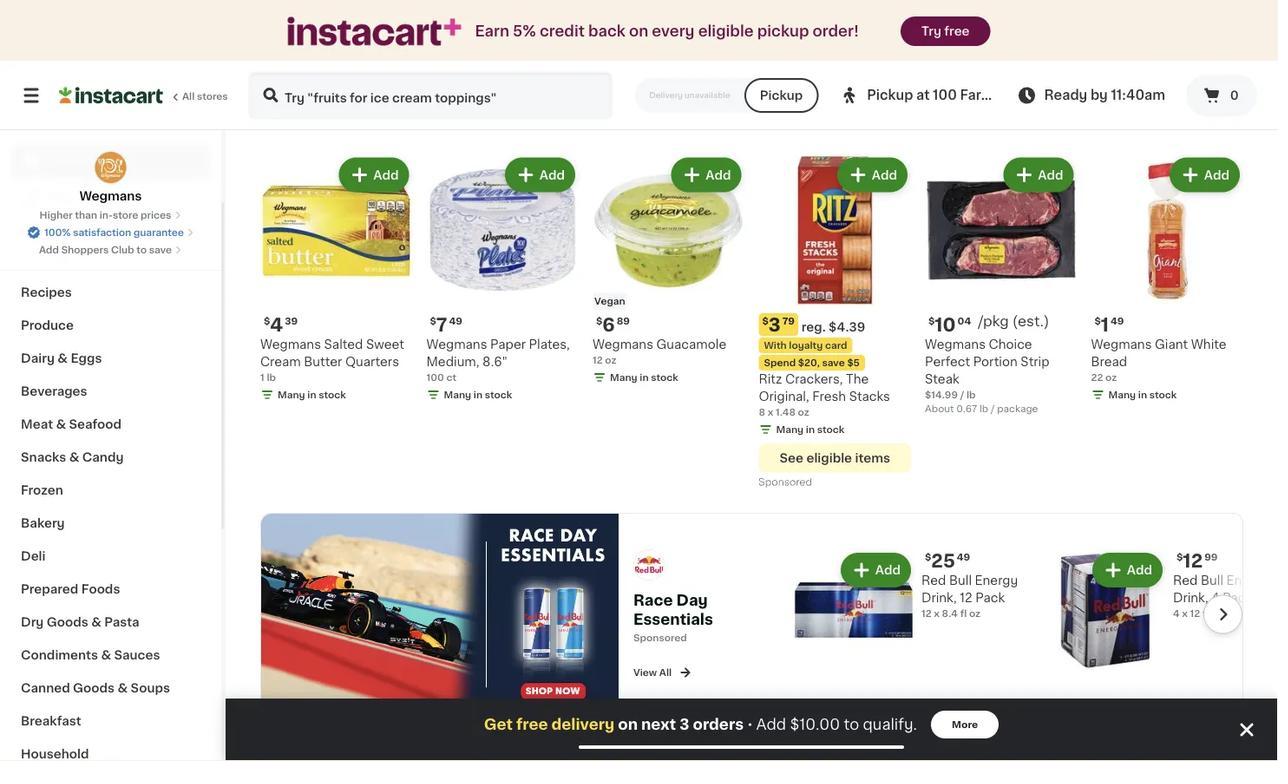 Task type: locate. For each thing, give the bounding box(es) containing it.
$ left 39
[[264, 317, 270, 326]]

plates,
[[529, 339, 570, 351]]

pickup inside the pickup at 100 farm view popup button
[[868, 89, 914, 102]]

2 horizontal spatial x
[[1183, 609, 1188, 619]]

oz right 1.48
[[798, 408, 810, 418]]

about inside the $1.99 / lb about 0.42 lb each
[[925, 23, 955, 32]]

2 horizontal spatial view
[[1062, 749, 1092, 761]]

3 left 79
[[769, 316, 781, 334]]

all down nsored
[[660, 668, 672, 678]]

1 horizontal spatial all
[[660, 668, 672, 678]]

$ 12 99
[[1177, 552, 1218, 570]]

1 up bread
[[1101, 316, 1110, 334]]

all stores
[[182, 92, 228, 101]]

service type group
[[636, 78, 819, 113]]

organic
[[784, 0, 833, 4]]

wegmans inside wegmans salted sweet cream butter quarters 1 lb
[[260, 339, 321, 351]]

0 horizontal spatial bull
[[950, 575, 972, 587]]

lb up 0.67 on the right bottom of page
[[967, 391, 976, 400]]

fl inside red bull energy drink, 4 pack 4 x 12 fl oz
[[1203, 609, 1210, 619]]

view right farm at right top
[[998, 89, 1030, 102]]

100
[[933, 89, 957, 102], [427, 373, 444, 383]]

wegmans up russet
[[260, 0, 321, 4]]

instacart logo image
[[59, 85, 163, 106]]

1 vertical spatial /
[[961, 391, 965, 400]]

$20,
[[799, 359, 820, 368]]

prepared foods link
[[10, 573, 211, 606]]

red
[[922, 575, 947, 587], [1174, 575, 1198, 587]]

1 vertical spatial 100
[[427, 373, 444, 383]]

1 horizontal spatial eligible
[[807, 453, 853, 465]]

view left more
[[1062, 749, 1092, 761]]

each up search field
[[433, 9, 457, 18]]

energy
[[975, 575, 1019, 587], [1227, 575, 1270, 587]]

product group containing 1
[[1092, 155, 1244, 406]]

49 up bread
[[1111, 317, 1125, 326]]

0 vertical spatial save
[[149, 245, 172, 255]]

view inside 'popup button'
[[1062, 749, 1092, 761]]

x
[[768, 408, 774, 418], [934, 609, 940, 619], [1183, 609, 1188, 619]]

1 horizontal spatial 100
[[933, 89, 957, 102]]

free right get
[[516, 717, 548, 732]]

2 red from the left
[[1174, 575, 1198, 587]]

2 energy from the left
[[1227, 575, 1270, 587]]

drink, inside red bull energy drink, 12 pack 12 x 8.4 fl oz
[[922, 592, 957, 605]]

0 horizontal spatial all
[[182, 92, 195, 101]]

many down 1.48
[[777, 425, 804, 435]]

1 vertical spatial sponsored badge image
[[759, 478, 812, 488]]

1 horizontal spatial energy
[[1227, 575, 1270, 587]]

many down bread
[[1109, 391, 1137, 400]]

each
[[433, 9, 457, 18], [660, 23, 683, 32], [992, 23, 1016, 32]]

12 down $ 25 49
[[960, 592, 973, 605]]

1 each
[[427, 9, 457, 18]]

1 horizontal spatial view
[[998, 89, 1030, 102]]

stock up see eligible items
[[818, 425, 845, 435]]

wegmans inside wegmans potatoes, russet
[[260, 0, 321, 4]]

view for view more
[[1062, 749, 1092, 761]]

2 vertical spatial 1
[[260, 373, 265, 383]]

$ up the 'medium,'
[[430, 317, 437, 326]]

0 vertical spatial all
[[182, 92, 195, 101]]

0 horizontal spatial x
[[768, 408, 774, 418]]

choice
[[989, 339, 1033, 351]]

red down $ 12 99 in the right bottom of the page
[[1174, 575, 1198, 587]]

stock down wegmans potatoes, russet
[[319, 43, 346, 53]]

pasta
[[104, 616, 139, 629]]

8.6"
[[483, 356, 508, 369]]

at
[[917, 89, 930, 102]]

oz down 6
[[605, 356, 617, 365]]

$ inside $ 7 49
[[430, 317, 437, 326]]

eligible
[[699, 24, 754, 39], [807, 453, 853, 465]]

1 horizontal spatial 1
[[427, 9, 431, 18]]

89
[[617, 317, 630, 326]]

2 horizontal spatial each
[[992, 23, 1016, 32]]

eligible inside button
[[807, 453, 853, 465]]

view more button
[[1055, 737, 1147, 761]]

0 horizontal spatial /
[[954, 9, 958, 18]]

condiments
[[21, 649, 98, 662]]

wegmans inside wegmans choice perfect portion strip steak $14.99 / lb about 0.67 lb / package
[[925, 339, 986, 351]]

1 vertical spatial on
[[618, 717, 638, 732]]

49 right 7
[[449, 317, 463, 326]]

add
[[374, 169, 399, 181], [540, 169, 565, 181], [706, 169, 731, 181], [872, 169, 898, 181], [1039, 169, 1064, 181], [1205, 169, 1230, 181], [39, 245, 59, 255], [876, 565, 901, 577], [1127, 565, 1153, 577], [757, 717, 787, 732]]

items
[[856, 453, 891, 465]]

free inside 'treatment tracker modal' dialog
[[516, 717, 548, 732]]

1 energy from the left
[[975, 575, 1019, 587]]

1 horizontal spatial pack
[[1223, 592, 1253, 605]]

pack for 25
[[976, 592, 1005, 605]]

x left 8.4
[[934, 609, 940, 619]]

frozen
[[21, 484, 63, 497]]

free right try
[[945, 25, 970, 37]]

save down the guarantee
[[149, 245, 172, 255]]

treatment tracker modal dialog
[[226, 699, 1279, 761]]

drink, inside red bull energy drink, 4 pack 4 x 12 fl oz
[[1174, 592, 1209, 605]]

bull down $ 25 49
[[950, 575, 972, 587]]

canned goods & soups
[[21, 682, 170, 694]]

$ for 25
[[925, 553, 932, 562]]

0 horizontal spatial energy
[[975, 575, 1019, 587]]

1 horizontal spatial free
[[945, 25, 970, 37]]

wegmans for wegmans salted sweet cream butter quarters 1 lb
[[260, 339, 321, 351]]

2 drink, from the left
[[1174, 592, 1209, 605]]

1 vertical spatial goods
[[73, 682, 115, 694]]

red inside red bull energy drink, 12 pack 12 x 8.4 fl oz
[[922, 575, 947, 587]]

dairy
[[21, 352, 55, 365]]

soli
[[759, 0, 781, 4]]

on
[[629, 24, 649, 39], [618, 717, 638, 732]]

breakfast
[[21, 715, 81, 727]]

candy
[[82, 451, 124, 464]]

0 horizontal spatial 3
[[680, 717, 690, 732]]

in up see eligible items button
[[806, 425, 815, 435]]

soli organic baby spinach 4 oz
[[759, 0, 868, 36]]

x right 8 at the right bottom
[[768, 408, 774, 418]]

1 horizontal spatial /
[[961, 391, 965, 400]]

49 inside $ 7 49
[[449, 317, 463, 326]]

all inside all stores link
[[182, 92, 195, 101]]

oz inside red bull energy drink, 12 pack 12 x 8.4 fl oz
[[970, 609, 981, 619]]

$ inside $ 4 39
[[264, 317, 270, 326]]

wegmans up perfect
[[925, 339, 986, 351]]

0 horizontal spatial view
[[634, 668, 657, 678]]

1 bull from the left
[[950, 575, 972, 587]]

wegmans up bread
[[1092, 339, 1152, 351]]

1 horizontal spatial 3
[[769, 316, 781, 334]]

pickup at 100 farm view
[[868, 89, 1030, 102]]

0 vertical spatial 3
[[769, 316, 781, 334]]

deli
[[21, 550, 46, 563]]

1 horizontal spatial save
[[822, 359, 845, 368]]

/ inside the $1.99 / lb about 0.42 lb each
[[954, 9, 958, 18]]

each right 0.42
[[992, 23, 1016, 32]]

4 down spinach
[[759, 26, 766, 36]]

/ up 0.67 on the right bottom of page
[[961, 391, 965, 400]]

1 vertical spatial 1
[[1101, 316, 1110, 334]]

oz right 8.4
[[970, 609, 981, 619]]

fl for 25
[[961, 609, 967, 619]]

4 left 39
[[270, 316, 283, 334]]

x inside $ 3 79 reg. $4.39 with loyalty card spend $20, save $5 ritz crackers, the original, fresh stacks 8 x 1.48 oz
[[768, 408, 774, 418]]

wegmans for wegmans potatoes, russet
[[260, 0, 321, 4]]

lb down cream
[[267, 373, 276, 383]]

salted
[[324, 339, 363, 351]]

x for 12
[[1183, 609, 1188, 619]]

view
[[998, 89, 1030, 102], [634, 668, 657, 678], [1062, 749, 1092, 761]]

all
[[182, 92, 195, 101], [660, 668, 672, 678]]

0 vertical spatial 100
[[933, 89, 957, 102]]

red inside red bull energy drink, 4 pack 4 x 12 fl oz
[[1174, 575, 1198, 587]]

prices
[[141, 211, 171, 220]]

potatoes,
[[324, 0, 382, 4]]

1 vertical spatial eligible
[[807, 453, 853, 465]]

0 vertical spatial 1
[[427, 9, 431, 18]]

each right the 0.82
[[660, 23, 683, 32]]

more
[[952, 720, 979, 730]]

$ inside $ 12 99
[[1177, 553, 1184, 562]]

2 sponsored badge image from the top
[[759, 478, 812, 488]]

2 bull from the left
[[1201, 575, 1224, 587]]

pickup inside the pickup button
[[760, 89, 803, 102]]

ready by 11:40am link
[[1017, 85, 1166, 106]]

wegmans for wegmans choice perfect portion strip steak $14.99 / lb about 0.67 lb / package
[[925, 339, 986, 351]]

to
[[137, 245, 147, 255], [844, 717, 860, 732]]

49 for 25
[[957, 553, 971, 562]]

goods for dry
[[47, 616, 88, 629]]

snacks & candy
[[21, 451, 124, 464]]

$ inside $ 10 04
[[929, 317, 935, 326]]

reg.
[[802, 322, 826, 334]]

12 down $ 12 99 in the right bottom of the page
[[1191, 609, 1201, 619]]

drink, for 12
[[1174, 592, 1209, 605]]

1 vertical spatial view
[[634, 668, 657, 678]]

wegmans for wegmans
[[79, 190, 142, 202]]

product group
[[759, 0, 912, 53], [260, 155, 413, 406], [427, 155, 579, 406], [593, 155, 745, 388], [759, 155, 912, 493], [925, 155, 1078, 416], [1092, 155, 1244, 406]]

oz inside the soli organic baby spinach 4 oz
[[768, 26, 780, 36]]

energy for 12
[[1227, 575, 1270, 587]]

0 horizontal spatial drink,
[[922, 592, 957, 605]]

& for dairy
[[58, 352, 68, 365]]

bull inside red bull energy drink, 4 pack 4 x 12 fl oz
[[1201, 575, 1224, 587]]

$ inside $ 3 79 reg. $4.39 with loyalty card spend $20, save $5 ritz crackers, the original, fresh stacks 8 x 1.48 oz
[[763, 317, 769, 326]]

oz right 22
[[1106, 373, 1117, 383]]

wegmans for wegmans guacamole 12 oz
[[593, 339, 654, 351]]

wegmans up higher than in-store prices link
[[79, 190, 142, 202]]

0 vertical spatial goods
[[47, 616, 88, 629]]

lb
[[960, 9, 969, 18], [648, 23, 657, 32], [981, 23, 990, 32], [267, 373, 276, 383], [967, 391, 976, 400], [980, 405, 989, 414]]

12 inside wegmans guacamole 12 oz
[[593, 356, 603, 365]]

$ 7 49
[[430, 316, 463, 334]]

goods down prepared foods at the left bottom of page
[[47, 616, 88, 629]]

about down $1.99
[[925, 23, 955, 32]]

1 fl from the left
[[961, 609, 967, 619]]

0.67
[[957, 405, 978, 414]]

wegmans potatoes, russet
[[260, 0, 382, 21]]

add shoppers club to save link
[[39, 243, 182, 257]]

0 horizontal spatial to
[[137, 245, 147, 255]]

see
[[780, 453, 804, 465]]

drink,
[[922, 592, 957, 605], [1174, 592, 1209, 605]]

$ for 6
[[596, 317, 603, 326]]

pack for 12
[[1223, 592, 1253, 605]]

49 right 25
[[957, 553, 971, 562]]

$ inside $ 6 89
[[596, 317, 603, 326]]

1 horizontal spatial pickup
[[868, 89, 914, 102]]

& right "meat" at the bottom of the page
[[56, 418, 66, 431]]

wegmans inside wegmans giant white bread 22 oz
[[1092, 339, 1152, 351]]

1 drink, from the left
[[922, 592, 957, 605]]

0 horizontal spatial free
[[516, 717, 548, 732]]

energy inside red bull energy drink, 4 pack 4 x 12 fl oz
[[1227, 575, 1270, 587]]

in down about 0.82 lb each
[[640, 40, 649, 49]]

$ down vegan
[[596, 317, 603, 326]]

sponsored badge image
[[759, 39, 812, 49], [759, 478, 812, 488]]

stock down 8.6"
[[485, 391, 512, 400]]

$ inside $ 25 49
[[925, 553, 932, 562]]

pickup down pickup
[[760, 89, 803, 102]]

delivery
[[552, 717, 615, 732]]

canned
[[21, 682, 70, 694]]

many in stock down wegmans potatoes, russet
[[278, 43, 346, 53]]

many down "ct"
[[444, 391, 472, 400]]

0 vertical spatial free
[[945, 25, 970, 37]]

wegmans salted sweet cream butter quarters 1 lb
[[260, 339, 404, 383]]

39
[[285, 317, 298, 326]]

1 horizontal spatial fl
[[1203, 609, 1210, 619]]

club
[[111, 245, 134, 255]]

pickup button
[[745, 78, 819, 113]]

$ for 10
[[929, 317, 935, 326]]

0 horizontal spatial fl
[[961, 609, 967, 619]]

0 vertical spatial view
[[998, 89, 1030, 102]]

free for try
[[945, 25, 970, 37]]

eligible right see
[[807, 453, 853, 465]]

race day essentials spo nsored
[[634, 594, 714, 643]]

1 horizontal spatial each
[[660, 23, 683, 32]]

wegmans logo image
[[94, 151, 127, 184]]

100 left "ct"
[[427, 373, 444, 383]]

wegmans up cream
[[260, 339, 321, 351]]

to right club
[[137, 245, 147, 255]]

None search field
[[248, 71, 613, 120]]

2 vertical spatial view
[[1062, 749, 1092, 761]]

many down the try free at the right
[[943, 40, 970, 49]]

1 horizontal spatial 49
[[957, 553, 971, 562]]

0 horizontal spatial 100
[[427, 373, 444, 383]]

2 fl from the left
[[1203, 609, 1210, 619]]

buy it again link
[[10, 179, 211, 214]]

12 down 6
[[593, 356, 603, 365]]

1 red from the left
[[922, 575, 947, 587]]

2 pack from the left
[[1223, 592, 1253, 605]]

ready
[[1045, 89, 1088, 102]]

$ inside the $ 1 49
[[1095, 317, 1101, 326]]

bull down 99
[[1201, 575, 1224, 587]]

x down $ 12 99 in the right bottom of the page
[[1183, 609, 1188, 619]]

eggs
[[71, 352, 102, 365]]

more button
[[932, 711, 999, 739]]

1 horizontal spatial to
[[844, 717, 860, 732]]

pickup
[[758, 24, 810, 39]]

lb up 0.42
[[960, 9, 969, 18]]

energy for 25
[[975, 575, 1019, 587]]

view down spo
[[634, 668, 657, 678]]

crackers,
[[786, 374, 843, 386]]

1 pack from the left
[[976, 592, 1005, 605]]

sponsored badge image down see
[[759, 478, 812, 488]]

1 horizontal spatial x
[[934, 609, 940, 619]]

0 horizontal spatial eligible
[[699, 24, 754, 39]]

to right $10.00
[[844, 717, 860, 732]]

with
[[764, 341, 787, 351]]

100 right at
[[933, 89, 957, 102]]

3 inside 'treatment tracker modal' dialog
[[680, 717, 690, 732]]

wegmans inside wegmans paper plates, medium,  8.6" 100 ct
[[427, 339, 487, 351]]

0 horizontal spatial save
[[149, 245, 172, 255]]

$ left 99
[[1177, 553, 1184, 562]]

bull
[[950, 575, 972, 587], [1201, 575, 1224, 587]]

higher
[[40, 211, 73, 220]]

pack inside red bull energy drink, 12 pack 12 x 8.4 fl oz
[[976, 592, 1005, 605]]

fl inside red bull energy drink, 12 pack 12 x 8.4 fl oz
[[961, 609, 967, 619]]

fresh
[[813, 391, 846, 403]]

2 vertical spatial /
[[991, 405, 995, 414]]

$ left the 04
[[929, 317, 935, 326]]

49 inside $ 25 49
[[957, 553, 971, 562]]

0 vertical spatial /
[[954, 9, 958, 18]]

/ left package
[[991, 405, 995, 414]]

fl right 8.4
[[961, 609, 967, 619]]

04
[[958, 317, 972, 326]]

49 inside the $ 1 49
[[1111, 317, 1125, 326]]

strip
[[1021, 356, 1050, 369]]

x inside red bull energy drink, 12 pack 12 x 8.4 fl oz
[[934, 609, 940, 619]]

1 vertical spatial to
[[844, 717, 860, 732]]

many in stock down butter
[[278, 391, 346, 400]]

express icon image
[[288, 17, 461, 46]]

red bull energy drinks image
[[261, 514, 619, 716], [634, 550, 665, 581]]

0 horizontal spatial red
[[922, 575, 947, 587]]

all left stores
[[182, 92, 195, 101]]

satisfaction
[[73, 228, 131, 237]]

meat
[[21, 418, 53, 431]]

about down $14.99 at bottom
[[925, 405, 955, 414]]

wegmans inside wegmans guacamole 12 oz
[[593, 339, 654, 351]]

to inside 'treatment tracker modal' dialog
[[844, 717, 860, 732]]

$ left 79
[[763, 317, 769, 326]]

credit
[[540, 24, 585, 39]]

0 vertical spatial sponsored badge image
[[759, 39, 812, 49]]

see eligible items
[[780, 453, 891, 465]]

0 horizontal spatial pickup
[[760, 89, 803, 102]]

1 inside wegmans salted sweet cream butter quarters 1 lb
[[260, 373, 265, 383]]

pickup left at
[[868, 89, 914, 102]]

order!
[[813, 24, 859, 39]]

0 horizontal spatial 49
[[449, 317, 463, 326]]

oz down $ 12 99 in the right bottom of the page
[[1212, 609, 1223, 619]]

item carousel region
[[260, 92, 1244, 500]]

household
[[21, 748, 89, 760]]

1 vertical spatial free
[[516, 717, 548, 732]]

orders
[[693, 717, 744, 732]]

product group containing 6
[[593, 155, 745, 388]]

stock
[[485, 26, 512, 36], [651, 40, 679, 49], [984, 40, 1011, 49], [319, 43, 346, 53], [651, 373, 679, 383], [319, 391, 346, 400], [485, 391, 512, 400], [1150, 391, 1177, 400], [818, 425, 845, 435]]

2 horizontal spatial 49
[[1111, 317, 1125, 326]]

many in stock down about 0.82 lb each
[[610, 40, 679, 49]]

& left 'candy'
[[69, 451, 79, 464]]

0 horizontal spatial each
[[433, 9, 457, 18]]

energy inside red bull energy drink, 12 pack 12 x 8.4 fl oz
[[975, 575, 1019, 587]]

$ up red bull energy drink, 12 pack 12 x 8.4 fl oz
[[925, 553, 932, 562]]

1 vertical spatial 3
[[680, 717, 690, 732]]

49
[[449, 317, 463, 326], [1111, 317, 1125, 326], [957, 553, 971, 562]]

0 horizontal spatial pack
[[976, 592, 1005, 605]]

$ 1 49
[[1095, 316, 1125, 334]]

$10.00
[[790, 717, 840, 732]]

0 button
[[1187, 75, 1258, 116]]

sellers
[[309, 100, 375, 118]]

0 horizontal spatial 1
[[260, 373, 265, 383]]

100 inside wegmans paper plates, medium,  8.6" 100 ct
[[427, 373, 444, 383]]

1 horizontal spatial drink,
[[1174, 592, 1209, 605]]

snacks
[[21, 451, 66, 464]]

$ for 4
[[264, 317, 270, 326]]

the
[[846, 374, 869, 386]]

view all
[[634, 668, 672, 678]]

1 vertical spatial save
[[822, 359, 845, 368]]

bull inside red bull energy drink, 12 pack 12 x 8.4 fl oz
[[950, 575, 972, 587]]

fl down $ 12 99 in the right bottom of the page
[[1203, 609, 1210, 619]]

8.4
[[942, 609, 958, 619]]

11:40am
[[1112, 89, 1166, 102]]

1 horizontal spatial bull
[[1201, 575, 1224, 587]]

$ for 12
[[1177, 553, 1184, 562]]

eligible right every on the top right of page
[[699, 24, 754, 39]]

x inside red bull energy drink, 4 pack 4 x 12 fl oz
[[1183, 609, 1188, 619]]

4 down 99
[[1212, 592, 1220, 605]]

pack inside red bull energy drink, 4 pack 4 x 12 fl oz
[[1223, 592, 1253, 605]]

red down 25
[[922, 575, 947, 587]]

stock left 5%
[[485, 26, 512, 36]]

oz down spinach
[[768, 26, 780, 36]]

1 horizontal spatial red
[[1174, 575, 1198, 587]]



Task type: vqa. For each thing, say whether or not it's contained in the screenshot.


Task type: describe. For each thing, give the bounding box(es) containing it.
earn 5% credit back on every eligible pickup order!
[[475, 24, 859, 39]]

& for condiments
[[101, 649, 111, 662]]

view for view all
[[634, 668, 657, 678]]

essentials
[[634, 613, 714, 628]]

1 horizontal spatial red bull energy drinks image
[[634, 550, 665, 581]]

1 sponsored badge image from the top
[[759, 39, 812, 49]]

red bull energy drink, 4 pack 4 x 12 fl oz
[[1174, 575, 1270, 619]]

many in stock down wegmans guacamole 12 oz
[[610, 373, 679, 383]]

pickup for pickup
[[760, 89, 803, 102]]

(est.)
[[1013, 315, 1050, 329]]

in left 5%
[[474, 26, 483, 36]]

nsored
[[653, 634, 687, 643]]

4 inside the soli organic baby spinach 4 oz
[[759, 26, 766, 36]]

many in stock down wegmans giant white bread 22 oz
[[1109, 391, 1177, 400]]

12 left 8.4
[[922, 609, 932, 619]]

recipes link
[[10, 276, 211, 309]]

loyalty
[[789, 341, 823, 351]]

recipes
[[21, 286, 72, 299]]

condiments & sauces link
[[10, 639, 211, 672]]

save inside $ 3 79 reg. $4.39 with loyalty card spend $20, save $5 ritz crackers, the original, fresh stacks 8 x 1.48 oz
[[822, 359, 845, 368]]

wegmans paper plates, medium,  8.6" 100 ct
[[427, 339, 570, 383]]

many down wegmans guacamole 12 oz
[[610, 373, 638, 383]]

shoppers
[[61, 245, 109, 255]]

beverages
[[21, 385, 87, 398]]

lb right the 0.82
[[648, 23, 657, 32]]

meat & seafood
[[21, 418, 122, 431]]

bull for 25
[[950, 575, 972, 587]]

than
[[75, 211, 97, 220]]

$ 25 49
[[925, 552, 971, 570]]

household link
[[10, 738, 211, 761]]

stock down butter
[[319, 391, 346, 400]]

medium,
[[427, 356, 480, 369]]

79
[[783, 317, 795, 326]]

bull for 12
[[1201, 575, 1224, 587]]

10
[[935, 316, 956, 334]]

produce
[[21, 319, 74, 332]]

pickup for pickup at 100 farm view
[[868, 89, 914, 102]]

many in stock down "ct"
[[444, 391, 512, 400]]

goods for canned
[[73, 682, 115, 694]]

$10.04 per package (estimated) element
[[925, 314, 1078, 336]]

100 inside the pickup at 100 farm view popup button
[[933, 89, 957, 102]]

shop
[[49, 155, 81, 168]]

49 for 1
[[1111, 317, 1125, 326]]

guacamole
[[657, 339, 727, 351]]

many in stock down 1.48
[[777, 425, 845, 435]]

red for 25
[[922, 575, 947, 587]]

stock down earn 5% credit back on every eligible pickup order! at the top of page
[[651, 40, 679, 49]]

ct
[[447, 373, 457, 383]]

100% satisfaction guarantee button
[[27, 222, 194, 240]]

$ for 3
[[763, 317, 769, 326]]

4 inside item carousel region
[[270, 316, 283, 334]]

many down the 0.82
[[610, 40, 638, 49]]

stock down wegmans guacamole 12 oz
[[651, 373, 679, 383]]

fl for 12
[[1203, 609, 1210, 619]]

4 down $ 12 99 in the right bottom of the page
[[1174, 609, 1180, 619]]

•
[[748, 718, 753, 732]]

steak
[[925, 374, 960, 386]]

on inside 'treatment tracker modal' dialog
[[618, 717, 638, 732]]

0 vertical spatial eligible
[[699, 24, 754, 39]]

stores
[[197, 92, 228, 101]]

1 vertical spatial all
[[660, 668, 672, 678]]

$5
[[848, 359, 860, 368]]

best
[[260, 100, 305, 118]]

$14.99
[[925, 391, 958, 400]]

each inside the $1.99 / lb about 0.42 lb each
[[992, 23, 1016, 32]]

stock down wegmans giant white bread 22 oz
[[1150, 391, 1177, 400]]

& for meat
[[56, 418, 66, 431]]

12 inside red bull energy drink, 4 pack 4 x 12 fl oz
[[1191, 609, 1201, 619]]

it
[[76, 190, 85, 202]]

product group containing soli organic baby spinach
[[759, 0, 912, 53]]

about inside wegmans choice perfect portion strip steak $14.99 / lb about 0.67 lb / package
[[925, 405, 955, 414]]

$ for 1
[[1095, 317, 1101, 326]]

back
[[589, 24, 626, 39]]

product group containing 7
[[427, 155, 579, 406]]

russet
[[260, 9, 303, 21]]

in down butter
[[308, 391, 317, 400]]

100%
[[44, 228, 71, 237]]

package
[[998, 405, 1039, 414]]

0 vertical spatial on
[[629, 24, 649, 39]]

oz inside wegmans guacamole 12 oz
[[605, 356, 617, 365]]

prepared
[[21, 583, 78, 596]]

quarters
[[345, 356, 399, 369]]

cream
[[260, 356, 301, 369]]

more
[[1095, 749, 1128, 761]]

many in stock down "1 each"
[[444, 26, 512, 36]]

frozen link
[[10, 474, 211, 507]]

lb inside wegmans salted sweet cream butter quarters 1 lb
[[267, 373, 276, 383]]

view inside popup button
[[998, 89, 1030, 102]]

product group containing 4
[[260, 155, 413, 406]]

12 left 99
[[1184, 552, 1203, 570]]

sauces
[[114, 649, 160, 662]]

2 horizontal spatial /
[[991, 405, 995, 414]]

many down "1 each"
[[444, 26, 472, 36]]

25
[[932, 552, 956, 570]]

lb right 0.42
[[981, 23, 990, 32]]

pickup at 100 farm view button
[[840, 71, 1030, 120]]

$1.99 / lb about 0.42 lb each
[[925, 9, 1016, 32]]

about left the 0.82
[[593, 23, 622, 32]]

many in stock down 0.42
[[943, 40, 1011, 49]]

/pkg (est.)
[[979, 315, 1050, 329]]

add inside 'treatment tracker modal' dialog
[[757, 717, 787, 732]]

portion
[[974, 356, 1018, 369]]

wegmans for wegmans paper plates, medium,  8.6" 100 ct
[[427, 339, 487, 351]]

product group containing 10
[[925, 155, 1078, 416]]

original,
[[759, 391, 810, 403]]

view more
[[1062, 749, 1128, 761]]

stock down the $1.99 / lb about 0.42 lb each
[[984, 40, 1011, 49]]

in down wegmans potatoes, russet
[[308, 43, 317, 53]]

Search field
[[250, 73, 611, 118]]

stacks
[[850, 391, 891, 403]]

x for 25
[[934, 609, 940, 619]]

buy
[[49, 190, 73, 202]]

many down cream
[[278, 391, 305, 400]]

seafood
[[69, 418, 122, 431]]

& for snacks
[[69, 451, 79, 464]]

produce link
[[10, 309, 211, 342]]

every
[[652, 24, 695, 39]]

in down 8.6"
[[474, 391, 483, 400]]

lb right 0.67 on the right bottom of page
[[980, 405, 989, 414]]

again
[[88, 190, 122, 202]]

buy it again
[[49, 190, 122, 202]]

spend
[[764, 359, 796, 368]]

oz inside wegmans giant white bread 22 oz
[[1106, 373, 1117, 383]]

1.48
[[776, 408, 796, 418]]

dry goods & pasta
[[21, 616, 139, 629]]

wegmans for wegmans giant white bread 22 oz
[[1092, 339, 1152, 351]]

oz inside red bull energy drink, 4 pack 4 x 12 fl oz
[[1212, 609, 1223, 619]]

0 vertical spatial to
[[137, 245, 147, 255]]

wegmans guacamole 12 oz
[[593, 339, 727, 365]]

red for 12
[[1174, 575, 1198, 587]]

red bull energy drink, 12 pack 12 x 8.4 fl oz
[[922, 575, 1019, 619]]

$ for 7
[[430, 317, 437, 326]]

3 inside $ 3 79 reg. $4.39 with loyalty card spend $20, save $5 ritz crackers, the original, fresh stacks 8 x 1.48 oz
[[769, 316, 781, 334]]

0.42
[[957, 23, 978, 32]]

product group containing 3
[[759, 155, 912, 493]]

2 horizontal spatial 1
[[1101, 316, 1110, 334]]

higher than in-store prices link
[[40, 208, 182, 222]]

in down wegmans giant white bread 22 oz
[[1139, 391, 1148, 400]]

next
[[642, 717, 677, 732]]

with loyalty card price $3.79. original price $4.39. element
[[759, 314, 912, 336]]

oz inside $ 3 79 reg. $4.39 with loyalty card spend $20, save $5 ritz crackers, the original, fresh stacks 8 x 1.48 oz
[[798, 408, 810, 418]]

add shoppers club to save
[[39, 245, 172, 255]]

try
[[922, 25, 942, 37]]

many down russet
[[278, 43, 305, 53]]

99
[[1205, 553, 1218, 562]]

drink, for 25
[[922, 592, 957, 605]]

try free
[[922, 25, 970, 37]]

wegmans giant white bread 22 oz
[[1092, 339, 1227, 383]]

dry
[[21, 616, 44, 629]]

& left soups
[[118, 682, 128, 694]]

sponsored badge image inside item carousel region
[[759, 478, 812, 488]]

in down 0.42
[[973, 40, 981, 49]]

best sellers
[[260, 100, 375, 118]]

$ 3 79 reg. $4.39 with loyalty card spend $20, save $5 ritz crackers, the original, fresh stacks 8 x 1.48 oz
[[759, 316, 891, 418]]

free for get
[[516, 717, 548, 732]]

farm
[[961, 89, 994, 102]]

canned goods & soups link
[[10, 672, 211, 705]]

49 for 7
[[449, 317, 463, 326]]

ritz
[[759, 374, 783, 386]]

& left 'pasta'
[[91, 616, 101, 629]]

in down wegmans guacamole 12 oz
[[640, 373, 649, 383]]

perfect
[[925, 356, 971, 369]]

0 horizontal spatial red bull energy drinks image
[[261, 514, 619, 716]]

higher than in-store prices
[[40, 211, 171, 220]]



